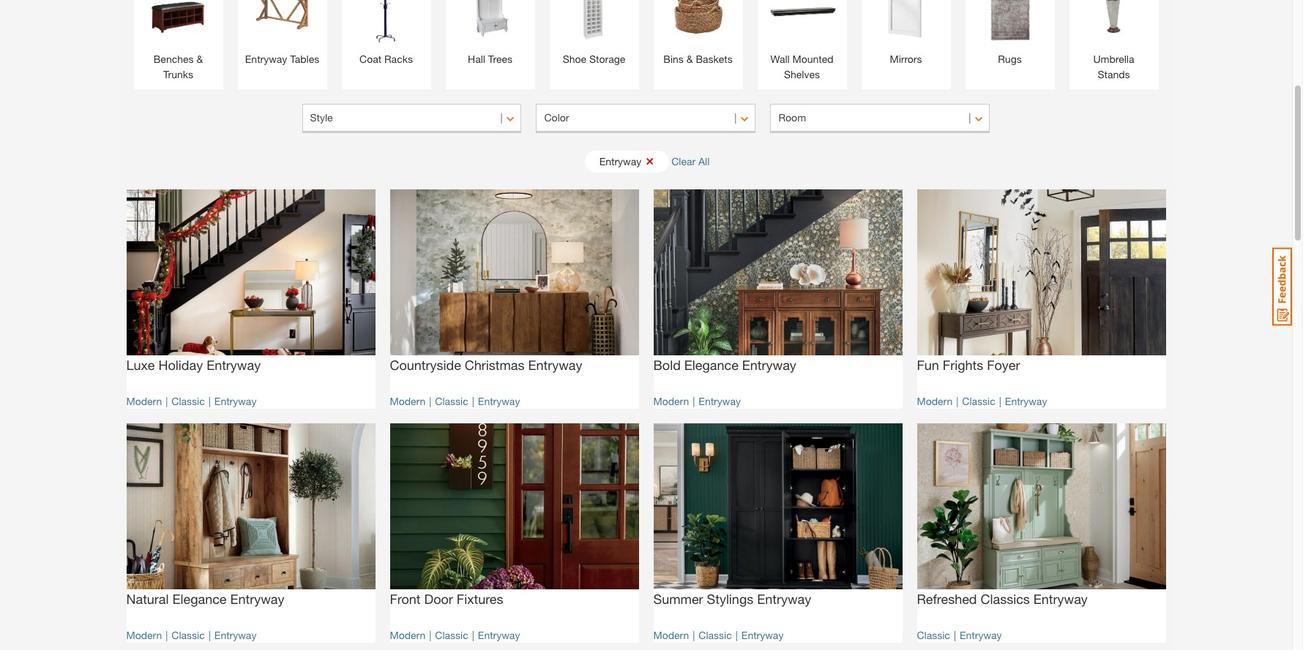 Task type: describe. For each thing, give the bounding box(es) containing it.
front door fixtures
[[390, 591, 503, 607]]

rugs
[[998, 53, 1022, 65]]

front
[[390, 591, 421, 607]]

modern link for natural
[[126, 630, 162, 642]]

| down countryside at left
[[429, 395, 432, 408]]

modern | classic | entryway for frights
[[917, 395, 1047, 408]]

holiday
[[159, 357, 203, 373]]

stretchy image image for fun frights foyer
[[917, 190, 1166, 356]]

all
[[698, 155, 710, 167]]

shoe storage image
[[557, 0, 631, 48]]

entryway link for countryside christmas entryway
[[478, 395, 520, 408]]

rugs image
[[973, 0, 1047, 48]]

classic link for frights
[[962, 395, 996, 408]]

benches & trunks image
[[141, 0, 216, 48]]

entryway inside button
[[599, 155, 642, 167]]

classic down refreshed
[[917, 630, 950, 642]]

benches
[[154, 53, 194, 65]]

front door fixtures link
[[390, 590, 639, 621]]

modern | entryway
[[653, 395, 741, 408]]

umbrella stands image
[[1077, 0, 1151, 48]]

entryway button
[[585, 150, 669, 172]]

stretchy image image for summer stylings entryway
[[653, 424, 902, 590]]

color button
[[536, 104, 756, 133]]

entryway tables
[[245, 53, 319, 65]]

luxe holiday entryway link
[[126, 356, 375, 387]]

| down bold elegance entryway in the right bottom of the page
[[693, 395, 695, 408]]

coat racks
[[360, 53, 413, 65]]

room
[[779, 111, 806, 124]]

hall trees link
[[453, 0, 528, 67]]

modern | classic | entryway for stylings
[[653, 630, 784, 642]]

bins
[[664, 53, 684, 65]]

| down natural
[[166, 630, 168, 642]]

umbrella stands link
[[1077, 0, 1151, 82]]

elegance for bold
[[684, 357, 739, 373]]

entryway link down refreshed classics entryway
[[960, 630, 1002, 642]]

bold elegance entryway link
[[653, 356, 902, 387]]

modern link for luxe
[[126, 395, 162, 408]]

summer stylings entryway link
[[653, 590, 902, 621]]

tables
[[290, 53, 319, 65]]

foyer
[[987, 357, 1020, 373]]

modern link for bold
[[653, 395, 689, 408]]

wall mounted shelves link
[[765, 0, 839, 82]]

modern link for fun
[[917, 395, 953, 408]]

clear
[[672, 155, 696, 167]]

classic link for holiday
[[172, 395, 205, 408]]

storage
[[589, 53, 625, 65]]

bins & baskets image
[[661, 0, 735, 48]]

coat racks image
[[349, 0, 424, 48]]

style button
[[302, 104, 522, 133]]

fun frights foyer link
[[917, 356, 1166, 387]]

modern down bold at the right bottom of page
[[653, 395, 689, 408]]

christmas
[[465, 357, 525, 373]]

| down the 'summer'
[[693, 630, 695, 642]]

entryway link for luxe holiday entryway
[[214, 395, 257, 408]]

entryway tables link
[[245, 0, 320, 67]]

wall
[[771, 53, 790, 65]]

stretchy image image for countryside christmas entryway
[[390, 190, 639, 356]]

shoe storage link
[[557, 0, 631, 67]]

| down natural elegance entryway
[[208, 630, 211, 642]]

| down door on the bottom left
[[429, 630, 432, 642]]

trees
[[488, 53, 512, 65]]

summer stylings entryway
[[653, 591, 811, 607]]

modern for countryside christmas entryway
[[390, 395, 426, 408]]

room button
[[771, 104, 990, 133]]

racks
[[384, 53, 413, 65]]

mirrors
[[890, 53, 922, 65]]

feedback link image
[[1272, 247, 1292, 327]]

bins & baskets link
[[661, 0, 735, 67]]

| down foyer
[[999, 395, 1001, 408]]

| down "countryside christmas entryway"
[[472, 395, 474, 408]]

natural
[[126, 591, 169, 607]]

entryway inside "link"
[[230, 591, 284, 607]]

modern | classic | entryway for christmas
[[390, 395, 520, 408]]

mirrors link
[[869, 0, 943, 67]]

clear all
[[672, 155, 710, 167]]

| down summer stylings entryway
[[736, 630, 738, 642]]

umbrella stands
[[1093, 53, 1134, 81]]

classic for holiday
[[172, 395, 205, 408]]

stretchy image image for bold elegance entryway
[[653, 190, 902, 356]]

modern | classic | entryway for door
[[390, 630, 520, 642]]

countryside christmas entryway link
[[390, 356, 639, 387]]

stands
[[1098, 68, 1130, 81]]

elegance for natural
[[172, 591, 227, 607]]

entryway link for summer stylings entryway
[[742, 630, 784, 642]]

fun frights foyer
[[917, 357, 1020, 373]]

classic for door
[[435, 630, 468, 642]]

classics
[[981, 591, 1030, 607]]

style
[[310, 111, 333, 124]]

shoe storage
[[563, 53, 625, 65]]

classic for christmas
[[435, 395, 468, 408]]

frights
[[943, 357, 983, 373]]

baskets
[[696, 53, 733, 65]]



Task type: vqa. For each thing, say whether or not it's contained in the screenshot.
sold to the middle
no



Task type: locate. For each thing, give the bounding box(es) containing it.
coat
[[360, 53, 382, 65]]

classic link for stylings
[[699, 630, 732, 642]]

modern for summer stylings entryway
[[653, 630, 689, 642]]

elegance up modern | entryway
[[684, 357, 739, 373]]

luxe holiday entryway
[[126, 357, 261, 373]]

entryway link for natural elegance entryway
[[214, 630, 257, 642]]

classic for frights
[[962, 395, 996, 408]]

& for benches
[[196, 53, 203, 65]]

1 vertical spatial elegance
[[172, 591, 227, 607]]

& right bins
[[687, 53, 693, 65]]

modern link down bold at the right bottom of page
[[653, 395, 689, 408]]

modern for front door fixtures
[[390, 630, 426, 642]]

classic down natural elegance entryway
[[172, 630, 205, 642]]

&
[[196, 53, 203, 65], [687, 53, 693, 65]]

umbrella
[[1093, 53, 1134, 65]]

modern down natural
[[126, 630, 162, 642]]

modern link down the 'summer'
[[653, 630, 689, 642]]

luxe
[[126, 357, 155, 373]]

0 vertical spatial elegance
[[684, 357, 739, 373]]

| down luxe holiday entryway on the left of the page
[[208, 395, 211, 408]]

modern | classic | entryway
[[126, 395, 257, 408], [390, 395, 520, 408], [917, 395, 1047, 408], [126, 630, 257, 642], [390, 630, 520, 642], [653, 630, 784, 642]]

clear all button
[[672, 148, 710, 175]]

classic down fun frights foyer
[[962, 395, 996, 408]]

shelves
[[784, 68, 820, 81]]

classic link down front door fixtures
[[435, 630, 468, 642]]

classic link for christmas
[[435, 395, 468, 408]]

1 horizontal spatial &
[[687, 53, 693, 65]]

entryway link for fun frights foyer
[[1005, 395, 1047, 408]]

stylings
[[707, 591, 754, 607]]

2 & from the left
[[687, 53, 693, 65]]

modern | classic | entryway down fun frights foyer
[[917, 395, 1047, 408]]

|
[[166, 395, 168, 408], [208, 395, 211, 408], [429, 395, 432, 408], [472, 395, 474, 408], [693, 395, 695, 408], [956, 395, 959, 408], [999, 395, 1001, 408], [166, 630, 168, 642], [208, 630, 211, 642], [429, 630, 432, 642], [472, 630, 474, 642], [693, 630, 695, 642], [736, 630, 738, 642], [954, 630, 956, 642]]

trunks
[[163, 68, 193, 81]]

stretchy image image for luxe holiday entryway
[[126, 190, 375, 356]]

refreshed classics entryway
[[917, 591, 1088, 607]]

& for bins
[[687, 53, 693, 65]]

modern for natural elegance entryway
[[126, 630, 162, 642]]

wall mounted shelves
[[771, 53, 834, 81]]

modern | classic | entryway down luxe holiday entryway on the left of the page
[[126, 395, 257, 408]]

classic link for door
[[435, 630, 468, 642]]

modern link down fun
[[917, 395, 953, 408]]

entryway link down bold elegance entryway in the right bottom of the page
[[699, 395, 741, 408]]

& inside benches & trunks
[[196, 53, 203, 65]]

hall trees
[[468, 53, 512, 65]]

entryway link down front door fixtures link
[[478, 630, 520, 642]]

refreshed
[[917, 591, 977, 607]]

classic down luxe holiday entryway on the left of the page
[[172, 395, 205, 408]]

modern link down countryside at left
[[390, 395, 426, 408]]

classic for elegance
[[172, 630, 205, 642]]

1 & from the left
[[196, 53, 203, 65]]

modern link down natural
[[126, 630, 162, 642]]

benches & trunks
[[154, 53, 203, 81]]

modern link
[[126, 395, 162, 408], [390, 395, 426, 408], [653, 395, 689, 408], [917, 395, 953, 408], [126, 630, 162, 642], [390, 630, 426, 642], [653, 630, 689, 642]]

stretchy image image
[[126, 190, 375, 356], [390, 190, 639, 356], [653, 190, 902, 356], [917, 190, 1166, 356], [126, 424, 375, 590], [390, 424, 639, 590], [653, 424, 902, 590], [917, 424, 1166, 590]]

natural elegance entryway link
[[126, 590, 375, 621]]

| down holiday
[[166, 395, 168, 408]]

modern | classic | entryway down front door fixtures
[[390, 630, 520, 642]]

modern | classic | entryway down natural elegance entryway
[[126, 630, 257, 642]]

classic link down natural elegance entryway
[[172, 630, 205, 642]]

modern down countryside at left
[[390, 395, 426, 408]]

| down frights at the right of page
[[956, 395, 959, 408]]

modern link down luxe
[[126, 395, 162, 408]]

modern | classic | entryway for holiday
[[126, 395, 257, 408]]

entryway link for front door fixtures
[[478, 630, 520, 642]]

shoe
[[563, 53, 587, 65]]

classic link for elegance
[[172, 630, 205, 642]]

natural elegance entryway
[[126, 591, 284, 607]]

elegance right natural
[[172, 591, 227, 607]]

0 horizontal spatial elegance
[[172, 591, 227, 607]]

classic down stylings
[[699, 630, 732, 642]]

classic link down countryside at left
[[435, 395, 468, 408]]

stretchy image image for natural elegance entryway
[[126, 424, 375, 590]]

wall mounted shelves image
[[765, 0, 839, 48]]

modern down luxe
[[126, 395, 162, 408]]

hall
[[468, 53, 485, 65]]

countryside christmas entryway
[[390, 357, 582, 373]]

classic down front door fixtures
[[435, 630, 468, 642]]

modern down front
[[390, 630, 426, 642]]

modern down fun
[[917, 395, 953, 408]]

bold elegance entryway
[[653, 357, 796, 373]]

classic down countryside at left
[[435, 395, 468, 408]]

modern | classic | entryway down stylings
[[653, 630, 784, 642]]

modern | classic | entryway for elegance
[[126, 630, 257, 642]]

| down refreshed
[[954, 630, 956, 642]]

door
[[424, 591, 453, 607]]

entryway link
[[214, 395, 257, 408], [478, 395, 520, 408], [699, 395, 741, 408], [1005, 395, 1047, 408], [214, 630, 257, 642], [478, 630, 520, 642], [742, 630, 784, 642], [960, 630, 1002, 642]]

classic
[[172, 395, 205, 408], [435, 395, 468, 408], [962, 395, 996, 408], [172, 630, 205, 642], [435, 630, 468, 642], [699, 630, 732, 642], [917, 630, 950, 642]]

summer
[[653, 591, 703, 607]]

classic link down luxe holiday entryway on the left of the page
[[172, 395, 205, 408]]

& right benches
[[196, 53, 203, 65]]

classic for stylings
[[699, 630, 732, 642]]

classic link down fun frights foyer
[[962, 395, 996, 408]]

refreshed classics entryway link
[[917, 590, 1166, 621]]

mirrors image
[[869, 0, 943, 48]]

elegance inside "link"
[[172, 591, 227, 607]]

entryway link down natural elegance entryway "link" at the bottom left of page
[[214, 630, 257, 642]]

1 horizontal spatial elegance
[[684, 357, 739, 373]]

modern link down front
[[390, 630, 426, 642]]

classic | entryway
[[917, 630, 1002, 642]]

entryway link down fun frights foyer link
[[1005, 395, 1047, 408]]

modern link for summer
[[653, 630, 689, 642]]

stretchy image image for front door fixtures
[[390, 424, 639, 590]]

& inside bins & baskets link
[[687, 53, 693, 65]]

entryway link down countryside christmas entryway link
[[478, 395, 520, 408]]

fixtures
[[457, 591, 503, 607]]

classic link
[[172, 395, 205, 408], [435, 395, 468, 408], [962, 395, 996, 408], [172, 630, 205, 642], [435, 630, 468, 642], [699, 630, 732, 642], [917, 630, 950, 642]]

modern link for countryside
[[390, 395, 426, 408]]

stretchy image image for refreshed classics entryway
[[917, 424, 1166, 590]]

color
[[544, 111, 569, 124]]

coat racks link
[[349, 0, 424, 67]]

classic link down stylings
[[699, 630, 732, 642]]

0 horizontal spatial &
[[196, 53, 203, 65]]

mounted
[[793, 53, 834, 65]]

rugs link
[[973, 0, 1047, 67]]

bins & baskets
[[664, 53, 733, 65]]

modern
[[126, 395, 162, 408], [390, 395, 426, 408], [653, 395, 689, 408], [917, 395, 953, 408], [126, 630, 162, 642], [390, 630, 426, 642], [653, 630, 689, 642]]

elegance
[[684, 357, 739, 373], [172, 591, 227, 607]]

entryway link down luxe holiday entryway link
[[214, 395, 257, 408]]

modern for fun frights foyer
[[917, 395, 953, 408]]

entryway
[[245, 53, 287, 65], [599, 155, 642, 167], [207, 357, 261, 373], [528, 357, 582, 373], [742, 357, 796, 373], [214, 395, 257, 408], [478, 395, 520, 408], [699, 395, 741, 408], [1005, 395, 1047, 408], [230, 591, 284, 607], [757, 591, 811, 607], [1034, 591, 1088, 607], [214, 630, 257, 642], [478, 630, 520, 642], [742, 630, 784, 642], [960, 630, 1002, 642]]

| down fixtures
[[472, 630, 474, 642]]

bold
[[653, 357, 681, 373]]

entryway link down summer stylings entryway link
[[742, 630, 784, 642]]

modern link for front
[[390, 630, 426, 642]]

classic link down refreshed
[[917, 630, 950, 642]]

modern for luxe holiday entryway
[[126, 395, 162, 408]]

modern down the 'summer'
[[653, 630, 689, 642]]

hall trees image
[[453, 0, 528, 48]]

entryway tables image
[[245, 0, 320, 48]]

countryside
[[390, 357, 461, 373]]

fun
[[917, 357, 939, 373]]

benches & trunks link
[[141, 0, 216, 82]]

modern | classic | entryway down countryside at left
[[390, 395, 520, 408]]



